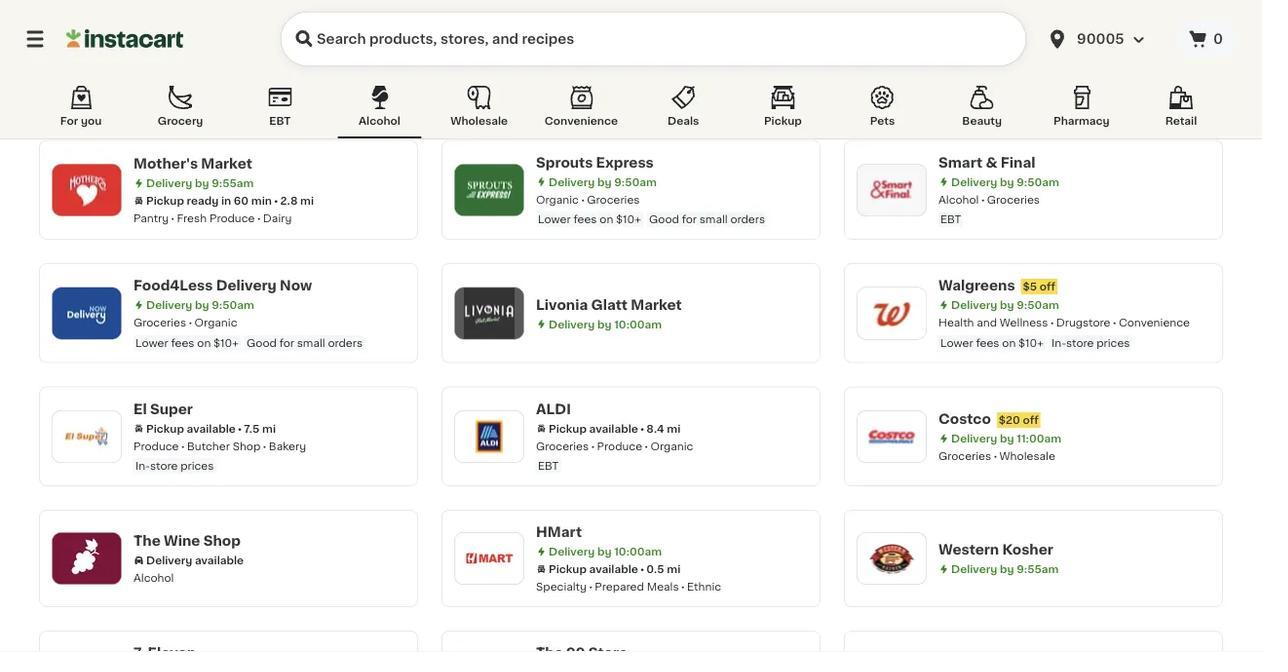 Task type: vqa. For each thing, say whether or not it's contained in the screenshot.
the leftmost THE WHOLESALE
yes



Task type: locate. For each thing, give the bounding box(es) containing it.
delivery by 9:50am down 'food4less delivery now'
[[146, 300, 254, 311]]

off for walgreens
[[1040, 281, 1056, 292]]

on
[[600, 214, 614, 225], [197, 337, 211, 348], [1003, 337, 1016, 348]]

good for delivery
[[247, 337, 277, 348]]

orders inside organic groceries lower fees on $10+ good for small orders
[[731, 214, 766, 225]]

min down grocers on the right of page
[[1057, 53, 1077, 64]]

0 horizontal spatial small
[[297, 337, 325, 348]]

delivery for mother's market
[[146, 178, 192, 188]]

prices inside produce butcher shop bakery in-store prices
[[181, 461, 214, 471]]

market up pantry fresh produce dairy
[[201, 157, 252, 170]]

delivery down smart & final
[[952, 176, 998, 187]]

mi for 7.5 mi
[[262, 423, 276, 434]]

by right market
[[635, 32, 654, 46]]

1 horizontal spatial orders
[[731, 214, 766, 225]]

0 vertical spatial orders
[[731, 214, 766, 225]]

fees inside groceries organic lower fees on $10+ good for small orders
[[171, 337, 195, 348]]

0 horizontal spatial superior
[[657, 32, 719, 46]]

on down sprouts express
[[600, 214, 614, 225]]

prices
[[1097, 337, 1131, 348], [181, 461, 214, 471]]

pickup available
[[146, 423, 236, 434], [549, 423, 639, 434], [549, 564, 639, 575]]

ebt down the aldi
[[538, 461, 559, 471]]

by down livonia glatt market
[[598, 319, 612, 329]]

pickup ready in 60 min up pantry fresh produce dairy
[[146, 195, 272, 206]]

1 horizontal spatial pickup ready in 60 min
[[952, 53, 1077, 64]]

delivery for smart & final
[[952, 176, 998, 187]]

delivery down mother's
[[146, 178, 192, 188]]

delivery down the
[[549, 53, 595, 64]]

0 vertical spatial shop
[[233, 441, 261, 451]]

mi right 2.8 on the left
[[300, 195, 314, 206]]

super
[[150, 402, 193, 416]]

1 vertical spatial pickup ready in 60 min
[[146, 195, 272, 206]]

food4less delivery now
[[134, 279, 312, 293]]

by down market
[[598, 53, 612, 64]]

costco
[[939, 412, 992, 426]]

available
[[187, 423, 236, 434], [590, 423, 639, 434], [195, 555, 244, 566], [590, 564, 639, 575]]

orders for food4less delivery now
[[328, 337, 363, 348]]

0 horizontal spatial lower
[[136, 337, 168, 348]]

by for smart & final logo
[[1000, 176, 1015, 187]]

1 vertical spatial superior
[[657, 32, 719, 46]]

groceries inside groceries produce organic ebt
[[536, 441, 589, 451]]

1 delivery by 10:00am from the top
[[549, 319, 662, 329]]

0 horizontal spatial pickup ready in 60 min
[[146, 195, 272, 206]]

el super logo image
[[61, 411, 112, 462]]

delivery by 10:00am down livonia glatt market
[[549, 319, 662, 329]]

0 vertical spatial organic
[[536, 194, 579, 205]]

shop for butcher
[[233, 441, 261, 451]]

1 horizontal spatial small
[[700, 214, 728, 225]]

0 vertical spatial market
[[201, 157, 252, 170]]

pantry fresh produce dairy
[[134, 213, 292, 224]]

organic down 'food4less delivery now'
[[195, 317, 237, 328]]

fees for sprouts
[[574, 214, 597, 225]]

delivery by 9:50am for &
[[952, 176, 1060, 187]]

2 horizontal spatial $10+
[[1019, 337, 1044, 348]]

good inside groceries organic lower fees on $10+ good for small orders
[[247, 337, 277, 348]]

groceries up beauty button
[[939, 71, 992, 81]]

superior up groceries alcohol
[[939, 15, 1001, 28]]

organic down 8.4 mi
[[651, 441, 694, 451]]

pickup ready in 60 min up groceries alcohol
[[952, 53, 1077, 64]]

1 horizontal spatial delivery by 9:55am
[[952, 564, 1059, 575]]

in- inside the health and wellness drugstore convenience lower fees on $10+ in-store prices
[[1052, 337, 1067, 348]]

small inside organic groceries lower fees on $10+ good for small orders
[[700, 214, 728, 225]]

delivery by 9:50am down sprouts express
[[549, 176, 657, 187]]

store down el super
[[150, 461, 178, 471]]

livonia
[[536, 298, 588, 311]]

by down 'food4less delivery now'
[[195, 300, 209, 311]]

10:00am for livonia glatt market
[[614, 319, 662, 329]]

1 vertical spatial 9:55am
[[1017, 564, 1059, 575]]

$10+ inside organic groceries lower fees on $10+ good for small orders
[[616, 214, 642, 225]]

alcohol button
[[338, 82, 422, 138]]

available down the wine shop
[[195, 555, 244, 566]]

deals button
[[642, 82, 726, 138]]

2 vertical spatial organic
[[651, 441, 694, 451]]

0 vertical spatial good
[[649, 214, 680, 225]]

0 horizontal spatial in-
[[136, 461, 150, 471]]

2 horizontal spatial organic
[[651, 441, 694, 451]]

available up prepared
[[590, 564, 639, 575]]

2 vertical spatial 10:00am
[[614, 547, 662, 557]]

orders inside groceries organic lower fees on $10+ good for small orders
[[328, 337, 363, 348]]

1 horizontal spatial for
[[682, 214, 697, 225]]

0 vertical spatial convenience
[[545, 116, 618, 126]]

specialty prepared meals ethnic
[[536, 582, 722, 592]]

shop up "delivery available"
[[203, 534, 241, 548]]

0 vertical spatial wholesale
[[451, 116, 508, 126]]

9:55am down kosher
[[1017, 564, 1059, 575]]

by for hmart logo
[[598, 547, 612, 557]]

9:50am down "final"
[[1017, 176, 1060, 187]]

min up dairy
[[251, 195, 272, 206]]

lower
[[538, 214, 571, 225], [136, 337, 168, 348], [941, 337, 974, 348]]

groceries down the aldi
[[536, 441, 589, 451]]

delivery down western
[[952, 564, 998, 575]]

kosher
[[1003, 543, 1054, 557]]

pickup for 7.5 mi
[[146, 423, 184, 434]]

on inside groceries organic lower fees on $10+ good for small orders
[[197, 337, 211, 348]]

organic
[[536, 194, 579, 205], [195, 317, 237, 328], [651, 441, 694, 451]]

off inside the walgreens $5 off
[[1040, 281, 1056, 292]]

$10+ inside groceries organic lower fees on $10+ good for small orders
[[214, 337, 239, 348]]

sprouts express logo image
[[464, 165, 515, 215]]

the
[[134, 534, 161, 548]]

hmart
[[536, 526, 582, 539]]

off inside costco $20 off
[[1023, 415, 1039, 425]]

$10+ for delivery
[[214, 337, 239, 348]]

wholesale inside button
[[451, 116, 508, 126]]

delivery
[[952, 36, 998, 46], [549, 53, 595, 64], [549, 176, 595, 187], [952, 176, 998, 187], [146, 178, 192, 188], [216, 279, 277, 293], [146, 300, 192, 311], [952, 300, 998, 311], [549, 319, 595, 329], [952, 433, 998, 444], [549, 547, 595, 557], [146, 555, 192, 566], [952, 564, 998, 575]]

wholesale up sprouts express logo
[[451, 116, 508, 126]]

off up 11:00am
[[1023, 415, 1039, 425]]

1 vertical spatial ready
[[187, 195, 219, 206]]

off
[[1040, 281, 1056, 292], [1023, 415, 1039, 425]]

convenience
[[545, 116, 618, 126], [1119, 317, 1191, 328]]

8.4 mi
[[647, 423, 681, 434]]

delivery for sprouts express
[[549, 176, 595, 187]]

groceries down express
[[587, 194, 640, 205]]

1 horizontal spatial wholesale
[[1000, 451, 1056, 461]]

0.5 mi
[[647, 564, 681, 575]]

bakery
[[269, 441, 306, 451]]

1 horizontal spatial superior
[[939, 15, 1001, 28]]

groceries produce organic ebt
[[536, 441, 694, 471]]

lower inside organic groceries lower fees on $10+ good for small orders
[[538, 214, 571, 225]]

0 vertical spatial store
[[1067, 337, 1095, 348]]

1 vertical spatial orders
[[328, 337, 363, 348]]

on for express
[[600, 214, 614, 225]]

0 vertical spatial for
[[682, 214, 697, 225]]

convenience up sprouts express
[[545, 116, 618, 126]]

0 horizontal spatial fees
[[171, 337, 195, 348]]

by up prepared
[[598, 547, 612, 557]]

superior grocers delivery by 10:00am
[[939, 15, 1065, 46]]

lower inside the health and wellness drugstore convenience lower fees on $10+ in-store prices
[[941, 337, 974, 348]]

markets
[[196, 42, 255, 56]]

small
[[700, 214, 728, 225], [297, 337, 325, 348]]

groceries down "final"
[[988, 194, 1041, 205]]

fees down food4less
[[171, 337, 195, 348]]

pickup for 8.4 mi
[[549, 423, 587, 434]]

1 vertical spatial delivery by 10:00am
[[549, 547, 662, 557]]

1 horizontal spatial lower
[[538, 214, 571, 225]]

retail
[[1166, 116, 1198, 126]]

on inside organic groceries lower fees on $10+ good for small orders
[[600, 214, 614, 225]]

ready up groceries alcohol
[[992, 53, 1024, 64]]

0 horizontal spatial off
[[1023, 415, 1039, 425]]

small inside groceries organic lower fees on $10+ good for small orders
[[297, 337, 325, 348]]

organic down sprouts
[[536, 194, 579, 205]]

0 horizontal spatial organic
[[195, 317, 237, 328]]

0 vertical spatial delivery by 10:00am
[[549, 319, 662, 329]]

delivery by 11:00am
[[952, 433, 1062, 444]]

produce
[[210, 213, 255, 224], [134, 441, 179, 451], [597, 441, 643, 451]]

convenience inside the health and wellness drugstore convenience lower fees on $10+ in-store prices
[[1119, 317, 1191, 328]]

on down wellness
[[1003, 337, 1016, 348]]

0 vertical spatial delivery by 9:55am
[[146, 178, 254, 188]]

10:00am
[[1017, 36, 1065, 46], [614, 319, 662, 329], [614, 547, 662, 557]]

aldi
[[536, 402, 571, 416]]

shop down "7.5"
[[233, 441, 261, 451]]

0 vertical spatial 60
[[1039, 53, 1054, 64]]

in- down el
[[136, 461, 150, 471]]

specialty
[[536, 582, 587, 592]]

ready
[[992, 53, 1024, 64], [187, 195, 219, 206]]

shop inside produce butcher shop bakery in-store prices
[[233, 441, 261, 451]]

$10+ down 'food4less delivery now'
[[214, 337, 239, 348]]

$10+ down express
[[616, 214, 642, 225]]

1 vertical spatial good
[[247, 337, 277, 348]]

lower down food4less
[[136, 337, 168, 348]]

delivery by 9:50am down "final"
[[952, 176, 1060, 187]]

60 down grocers on the right of page
[[1039, 53, 1054, 64]]

fresh
[[177, 213, 207, 224]]

0 horizontal spatial in
[[221, 195, 231, 206]]

mi for 0.5 mi
[[667, 564, 681, 575]]

None search field
[[281, 12, 1027, 66]]

1 horizontal spatial good
[[649, 214, 680, 225]]

ebt down smart
[[941, 214, 962, 225]]

1 vertical spatial for
[[279, 337, 294, 348]]

0 vertical spatial superior
[[939, 15, 1001, 28]]

0 vertical spatial 10:00am
[[1017, 36, 1065, 46]]

0 horizontal spatial for
[[279, 337, 294, 348]]

pets button
[[841, 82, 925, 138]]

delivery for livonia glatt market
[[549, 319, 595, 329]]

superior up deals button
[[657, 32, 719, 46]]

delivery down livonia
[[549, 319, 595, 329]]

1 vertical spatial prices
[[181, 461, 214, 471]]

grocers
[[1004, 15, 1063, 28]]

1 horizontal spatial in-
[[1052, 337, 1067, 348]]

prices down "drugstore"
[[1097, 337, 1131, 348]]

shop categories tab list
[[39, 82, 1224, 138]]

2 horizontal spatial lower
[[941, 337, 974, 348]]

1 horizontal spatial fees
[[574, 214, 597, 225]]

0 horizontal spatial 60
[[234, 195, 249, 206]]

1 vertical spatial delivery by 9:55am
[[952, 564, 1059, 575]]

1 horizontal spatial 60
[[1039, 53, 1054, 64]]

1 horizontal spatial organic
[[536, 194, 579, 205]]

1 horizontal spatial market
[[631, 298, 682, 311]]

organic groceries lower fees on $10+ good for small orders
[[536, 194, 766, 225]]

good down 'food4less delivery now'
[[247, 337, 277, 348]]

1 vertical spatial store
[[150, 461, 178, 471]]

delivery for the wine shop
[[146, 555, 192, 566]]

for
[[682, 214, 697, 225], [279, 337, 294, 348]]

0 horizontal spatial store
[[150, 461, 178, 471]]

1 horizontal spatial store
[[1067, 337, 1095, 348]]

for for express
[[682, 214, 697, 225]]

mi right 0.5
[[667, 564, 681, 575]]

groceries wholesale
[[939, 451, 1056, 461]]

smart & final
[[939, 156, 1036, 169]]

60 up pantry fresh produce dairy
[[234, 195, 249, 206]]

delivery by 9:55am down western kosher at the right
[[952, 564, 1059, 575]]

0 vertical spatial off
[[1040, 281, 1056, 292]]

off right $5
[[1040, 281, 1056, 292]]

0 vertical spatial in-
[[1052, 337, 1067, 348]]

wholesale
[[451, 116, 508, 126], [1000, 451, 1056, 461]]

ebt button
[[238, 82, 322, 138]]

1 horizontal spatial on
[[600, 214, 614, 225]]

groceries down food4less
[[134, 317, 186, 328]]

delivery by 10:00am up prepared
[[549, 547, 662, 557]]

delivery available
[[146, 555, 244, 566]]

pickup ready in 60 min
[[952, 53, 1077, 64], [146, 195, 272, 206]]

store down "drugstore"
[[1067, 337, 1095, 348]]

prices down butcher
[[181, 461, 214, 471]]

10:00am up 0.5
[[614, 547, 662, 557]]

pickup available up groceries produce organic ebt
[[549, 423, 639, 434]]

9:55am up pantry fresh produce dairy
[[212, 178, 254, 188]]

and
[[977, 317, 998, 328]]

$20
[[999, 415, 1021, 425]]

delivery for hmart
[[549, 547, 595, 557]]

1 vertical spatial 60
[[234, 195, 249, 206]]

market right glatt
[[631, 298, 682, 311]]

delivery by 9:50am down market
[[549, 53, 657, 64]]

2 delivery by 10:00am from the top
[[549, 547, 662, 557]]

smart & final logo image
[[867, 165, 918, 215]]

orders for sprouts express
[[731, 214, 766, 225]]

1 horizontal spatial prices
[[1097, 337, 1131, 348]]

walgreens $5 off
[[939, 279, 1056, 293]]

2.8 mi
[[280, 195, 314, 206]]

groceries
[[939, 71, 992, 81], [587, 194, 640, 205], [988, 194, 1041, 205], [134, 317, 186, 328], [536, 441, 589, 451], [939, 451, 992, 461]]

on down 'food4less delivery now'
[[197, 337, 211, 348]]

10:00am down glatt
[[614, 319, 662, 329]]

by down mother's market
[[195, 178, 209, 188]]

costco $20 off
[[939, 412, 1039, 426]]

ready up pantry fresh produce dairy
[[187, 195, 219, 206]]

1 vertical spatial shop
[[203, 534, 241, 548]]

aldi logo image
[[464, 411, 515, 462]]

pickup button
[[741, 82, 825, 138]]

ebt up 2.8 on the left
[[269, 116, 291, 126]]

groceries inside groceries organic lower fees on $10+ good for small orders
[[134, 317, 186, 328]]

pickup for 2.8 mi
[[146, 195, 184, 206]]

0 horizontal spatial min
[[251, 195, 272, 206]]

available up groceries produce organic ebt
[[590, 423, 639, 434]]

by down $20
[[1000, 433, 1015, 444]]

mi
[[300, 195, 314, 206], [262, 423, 276, 434], [667, 423, 681, 434], [667, 564, 681, 575]]

by for 'costco logo'
[[1000, 433, 1015, 444]]

lower for sprouts express
[[538, 214, 571, 225]]

0 horizontal spatial wholesale
[[451, 116, 508, 126]]

lower for food4less delivery now
[[136, 337, 168, 348]]

western
[[939, 543, 1000, 557]]

1 vertical spatial min
[[251, 195, 272, 206]]

0 horizontal spatial good
[[247, 337, 277, 348]]

delivery for western kosher
[[952, 564, 998, 575]]

fees for food4less
[[171, 337, 195, 348]]

available for 0.5
[[590, 564, 639, 575]]

on inside the health and wellness drugstore convenience lower fees on $10+ in-store prices
[[1003, 337, 1016, 348]]

1 vertical spatial off
[[1023, 415, 1039, 425]]

in
[[1027, 53, 1037, 64], [221, 195, 231, 206]]

pickup for 0.5 mi
[[549, 564, 587, 575]]

store
[[1067, 337, 1095, 348], [150, 461, 178, 471]]

the wine shop logo image
[[61, 533, 112, 584]]

0 vertical spatial min
[[1057, 53, 1077, 64]]

1 horizontal spatial $10+
[[616, 214, 642, 225]]

0 horizontal spatial convenience
[[545, 116, 618, 126]]

for inside organic groceries lower fees on $10+ good for small orders
[[682, 214, 697, 225]]

1 vertical spatial in-
[[136, 461, 150, 471]]

1 vertical spatial 10:00am
[[614, 319, 662, 329]]

0 horizontal spatial $10+
[[214, 337, 239, 348]]

0 vertical spatial in
[[1027, 53, 1037, 64]]

0 horizontal spatial delivery by 9:55am
[[146, 178, 254, 188]]

now
[[280, 279, 312, 293]]

shop for wine
[[203, 534, 241, 548]]

by for the western kosher logo
[[1000, 564, 1015, 575]]

fees inside the health and wellness drugstore convenience lower fees on $10+ in-store prices
[[977, 337, 1000, 348]]

pickup available up butcher
[[146, 423, 236, 434]]

market
[[201, 157, 252, 170], [631, 298, 682, 311]]

1 vertical spatial organic
[[195, 317, 237, 328]]

0 horizontal spatial produce
[[134, 441, 179, 451]]

ebt
[[538, 73, 559, 84], [269, 116, 291, 126], [941, 214, 962, 225], [538, 461, 559, 471]]

0 vertical spatial prices
[[1097, 337, 1131, 348]]

Search field
[[281, 12, 1027, 66]]

by
[[635, 32, 654, 46], [1000, 36, 1015, 46], [598, 53, 612, 64], [598, 176, 612, 187], [1000, 176, 1015, 187], [195, 178, 209, 188], [195, 300, 209, 311], [1000, 300, 1015, 311], [598, 319, 612, 329], [1000, 433, 1015, 444], [598, 547, 612, 557], [1000, 564, 1015, 575]]

1 vertical spatial convenience
[[1119, 317, 1191, 328]]

good for express
[[649, 214, 680, 225]]

fees inside organic groceries lower fees on $10+ good for small orders
[[574, 214, 597, 225]]

good
[[649, 214, 680, 225], [247, 337, 277, 348]]

good inside organic groceries lower fees on $10+ good for small orders
[[649, 214, 680, 225]]

0 horizontal spatial prices
[[181, 461, 214, 471]]

convenience right "drugstore"
[[1119, 317, 1191, 328]]

delivery for the market by superior
[[549, 53, 595, 64]]

available up butcher
[[187, 423, 236, 434]]

min
[[1057, 53, 1077, 64], [251, 195, 272, 206]]

mi right "7.5"
[[262, 423, 276, 434]]

delivery by 9:50am for express
[[549, 176, 657, 187]]

1 horizontal spatial convenience
[[1119, 317, 1191, 328]]

lower down sprouts
[[538, 214, 571, 225]]

off for costco
[[1023, 415, 1039, 425]]

wholesale down 11:00am
[[1000, 451, 1056, 461]]

in down grocers on the right of page
[[1027, 53, 1037, 64]]

fees down sprouts express
[[574, 214, 597, 225]]

2 horizontal spatial fees
[[977, 337, 1000, 348]]

9:50am down $5
[[1017, 300, 1060, 311]]

delivery up groceries alcohol
[[952, 36, 998, 46]]

delivery by 9:55am down mother's market
[[146, 178, 254, 188]]

10:00am down grocers on the right of page
[[1017, 36, 1065, 46]]

ebt inside alcohol groceries ebt
[[941, 214, 962, 225]]

0 horizontal spatial 9:55am
[[212, 178, 254, 188]]

in- down "drugstore"
[[1052, 337, 1067, 348]]

10:00am inside superior grocers delivery by 10:00am
[[1017, 36, 1065, 46]]

good down express
[[649, 214, 680, 225]]

9:50am down 'food4less delivery now'
[[212, 300, 254, 311]]

for inside groceries organic lower fees on $10+ good for small orders
[[279, 337, 294, 348]]

delivery down food4less
[[146, 300, 192, 311]]

by for mother's market logo
[[195, 178, 209, 188]]

by down "final"
[[1000, 176, 1015, 187]]

by down sprouts express
[[598, 176, 612, 187]]

fees down and
[[977, 337, 1000, 348]]

2 horizontal spatial produce
[[597, 441, 643, 451]]

delivery down hmart
[[549, 547, 595, 557]]

1 horizontal spatial 9:55am
[[1017, 564, 1059, 575]]

delivery down sprouts
[[549, 176, 595, 187]]

ebt inside groceries produce organic ebt
[[538, 461, 559, 471]]

1 vertical spatial small
[[297, 337, 325, 348]]

9:50am for market
[[614, 53, 657, 64]]

1 vertical spatial market
[[631, 298, 682, 311]]

2 horizontal spatial on
[[1003, 337, 1016, 348]]

$10+ down wellness
[[1019, 337, 1044, 348]]

0 horizontal spatial orders
[[328, 337, 363, 348]]

mi right 8.4
[[667, 423, 681, 434]]

by for livonia glatt market logo at the left of page
[[598, 319, 612, 329]]

1 vertical spatial in
[[221, 195, 231, 206]]

0 vertical spatial pickup ready in 60 min
[[952, 53, 1077, 64]]

delivery by 10:00am for hmart
[[549, 547, 662, 557]]

1 horizontal spatial ready
[[992, 53, 1024, 64]]

on for delivery
[[197, 337, 211, 348]]

lower inside groceries organic lower fees on $10+ good for small orders
[[136, 337, 168, 348]]



Task type: describe. For each thing, give the bounding box(es) containing it.
by for walgreens logo
[[1000, 300, 1015, 311]]

7.5
[[244, 423, 260, 434]]

livonia glatt market logo image
[[464, 288, 515, 339]]

delivery by 9:50am for delivery
[[146, 300, 254, 311]]

store inside produce butcher shop bakery in-store prices
[[150, 461, 178, 471]]

ebt inside ebt button
[[269, 116, 291, 126]]

delivery inside superior grocers delivery by 10:00am
[[952, 36, 998, 46]]

9:55am for kosher
[[1017, 564, 1059, 575]]

dairy
[[263, 213, 292, 224]]

r
[[134, 42, 144, 56]]

0 vertical spatial ready
[[992, 53, 1024, 64]]

organic inside organic groceries lower fees on $10+ good for small orders
[[536, 194, 579, 205]]

sprouts
[[536, 156, 593, 169]]

delivery by 10:00am for livonia glatt market
[[549, 319, 662, 329]]

organic inside groceries produce organic ebt
[[651, 441, 694, 451]]

groceries inside alcohol groceries ebt
[[988, 194, 1041, 205]]

by for sprouts express logo
[[598, 176, 612, 187]]

pharmacy button
[[1040, 82, 1124, 138]]

10:00am for hmart
[[614, 547, 662, 557]]

pickup inside button
[[764, 116, 802, 126]]

90005 button
[[1046, 12, 1163, 66]]

final
[[1001, 156, 1036, 169]]

alcohol inside alcohol groceries ebt
[[939, 194, 979, 205]]

alcohol groceries ebt
[[939, 194, 1041, 225]]

groceries for groceries wholesale
[[939, 451, 992, 461]]

ranch
[[147, 42, 193, 56]]

instacart image
[[66, 27, 183, 51]]

prices inside the health and wellness drugstore convenience lower fees on $10+ in-store prices
[[1097, 337, 1131, 348]]

1 horizontal spatial produce
[[210, 213, 255, 224]]

pickup available for aldi
[[549, 423, 639, 434]]

the wine shop
[[134, 534, 241, 548]]

alcohol inside button
[[359, 116, 401, 126]]

walgreens
[[939, 279, 1016, 293]]

delivery down costco
[[952, 433, 998, 444]]

pickup available up prepared
[[549, 564, 639, 575]]

0
[[1214, 32, 1224, 46]]

superior inside superior grocers delivery by 10:00am
[[939, 15, 1001, 28]]

walgreens logo image
[[867, 288, 918, 339]]

express
[[596, 156, 654, 169]]

mother's market
[[134, 157, 252, 170]]

glatt
[[591, 298, 628, 311]]

delivery by 9:55am for market
[[146, 178, 254, 188]]

mother's market logo image
[[61, 165, 112, 215]]

delivery by 9:50am for market
[[549, 53, 657, 64]]

retail button
[[1140, 82, 1224, 138]]

deals
[[668, 116, 699, 126]]

small for sprouts express
[[700, 214, 728, 225]]

90005
[[1078, 32, 1125, 46]]

ebt down the
[[538, 73, 559, 84]]

groceries inside organic groceries lower fees on $10+ good for small orders
[[587, 194, 640, 205]]

for you button
[[39, 82, 123, 138]]

by inside superior grocers delivery by 10:00am
[[1000, 36, 1015, 46]]

pantry
[[134, 213, 169, 224]]

western kosher logo image
[[867, 533, 918, 584]]

for for delivery
[[279, 337, 294, 348]]

8.4
[[647, 423, 665, 434]]

wellness
[[1000, 317, 1049, 328]]

pickup available for el super
[[146, 423, 236, 434]]

2.8
[[280, 195, 298, 206]]

1 horizontal spatial min
[[1057, 53, 1077, 64]]

western kosher
[[939, 543, 1054, 557]]

by for food4less delivery now logo
[[195, 300, 209, 311]]

groceries alcohol
[[939, 71, 1041, 81]]

beauty
[[963, 116, 1002, 126]]

delivery by 9:55am for kosher
[[952, 564, 1059, 575]]

health and wellness drugstore convenience lower fees on $10+ in-store prices
[[939, 317, 1191, 348]]

livonia glatt market
[[536, 298, 682, 311]]

0.5
[[647, 564, 665, 575]]

groceries for groceries organic lower fees on $10+ good for small orders
[[134, 317, 186, 328]]

available for 7.5
[[187, 423, 236, 434]]

ethnic
[[687, 582, 722, 592]]

pets
[[871, 116, 895, 126]]

0 horizontal spatial ready
[[187, 195, 219, 206]]

in- inside produce butcher shop bakery in-store prices
[[136, 461, 150, 471]]

grocery button
[[139, 82, 222, 138]]

you
[[81, 116, 102, 126]]

&
[[986, 156, 998, 169]]

hmart logo image
[[464, 533, 515, 584]]

90005 button
[[1035, 12, 1175, 66]]

delivery up groceries organic lower fees on $10+ good for small orders
[[216, 279, 277, 293]]

costco logo image
[[867, 411, 918, 462]]

wine
[[164, 534, 200, 548]]

el
[[134, 402, 147, 416]]

sprouts express
[[536, 156, 654, 169]]

the market by superior
[[536, 32, 719, 46]]

small for food4less delivery now
[[297, 337, 325, 348]]

food4less delivery now logo image
[[61, 288, 112, 339]]

convenience button
[[537, 82, 626, 138]]

delivery down walgreens
[[952, 300, 998, 311]]

groceries for groceries alcohol
[[939, 71, 992, 81]]

r ranch markets link
[[39, 0, 418, 117]]

mi for 2.8 mi
[[300, 195, 314, 206]]

the
[[536, 32, 566, 46]]

produce inside groceries produce organic ebt
[[597, 441, 643, 451]]

9:50am for &
[[1017, 176, 1060, 187]]

available for 8.4
[[590, 423, 639, 434]]

food4less
[[134, 279, 213, 293]]

smart
[[939, 156, 983, 169]]

9:55am for market
[[212, 178, 254, 188]]

1 horizontal spatial in
[[1027, 53, 1037, 64]]

0 horizontal spatial market
[[201, 157, 252, 170]]

delivery for food4less delivery now
[[146, 300, 192, 311]]

wholesale button
[[437, 82, 521, 138]]

groceries for groceries produce organic ebt
[[536, 441, 589, 451]]

store inside the health and wellness drugstore convenience lower fees on $10+ in-store prices
[[1067, 337, 1095, 348]]

el super
[[134, 402, 193, 416]]

produce inside produce butcher shop bakery in-store prices
[[134, 441, 179, 451]]

grocery
[[158, 116, 203, 126]]

market
[[569, 32, 632, 46]]

groceries organic lower fees on $10+ good for small orders
[[134, 317, 363, 348]]

for you
[[60, 116, 102, 126]]

butcher
[[187, 441, 230, 451]]

11:00am
[[1017, 433, 1062, 444]]

pharmacy
[[1054, 116, 1110, 126]]

produce butcher shop bakery in-store prices
[[134, 441, 306, 471]]

$5
[[1023, 281, 1038, 292]]

r ranch markets
[[134, 42, 255, 56]]

9:50am for delivery
[[212, 300, 254, 311]]

$10+ inside the health and wellness drugstore convenience lower fees on $10+ in-store prices
[[1019, 337, 1044, 348]]

health
[[939, 317, 975, 328]]

1 vertical spatial wholesale
[[1000, 451, 1056, 461]]

0 button
[[1175, 20, 1239, 59]]

prepared
[[595, 582, 644, 592]]

9:50am for express
[[614, 176, 657, 187]]

$10+ for express
[[616, 214, 642, 225]]

meals
[[647, 582, 679, 592]]

7.5 mi
[[244, 423, 276, 434]]

mi for 8.4 mi
[[667, 423, 681, 434]]

organic inside groceries organic lower fees on $10+ good for small orders
[[195, 317, 237, 328]]

drugstore
[[1057, 317, 1111, 328]]

delivery by 9:50am down the walgreens $5 off
[[952, 300, 1060, 311]]

convenience inside button
[[545, 116, 618, 126]]

for
[[60, 116, 78, 126]]

beauty button
[[941, 82, 1025, 138]]

mother's
[[134, 157, 198, 170]]



